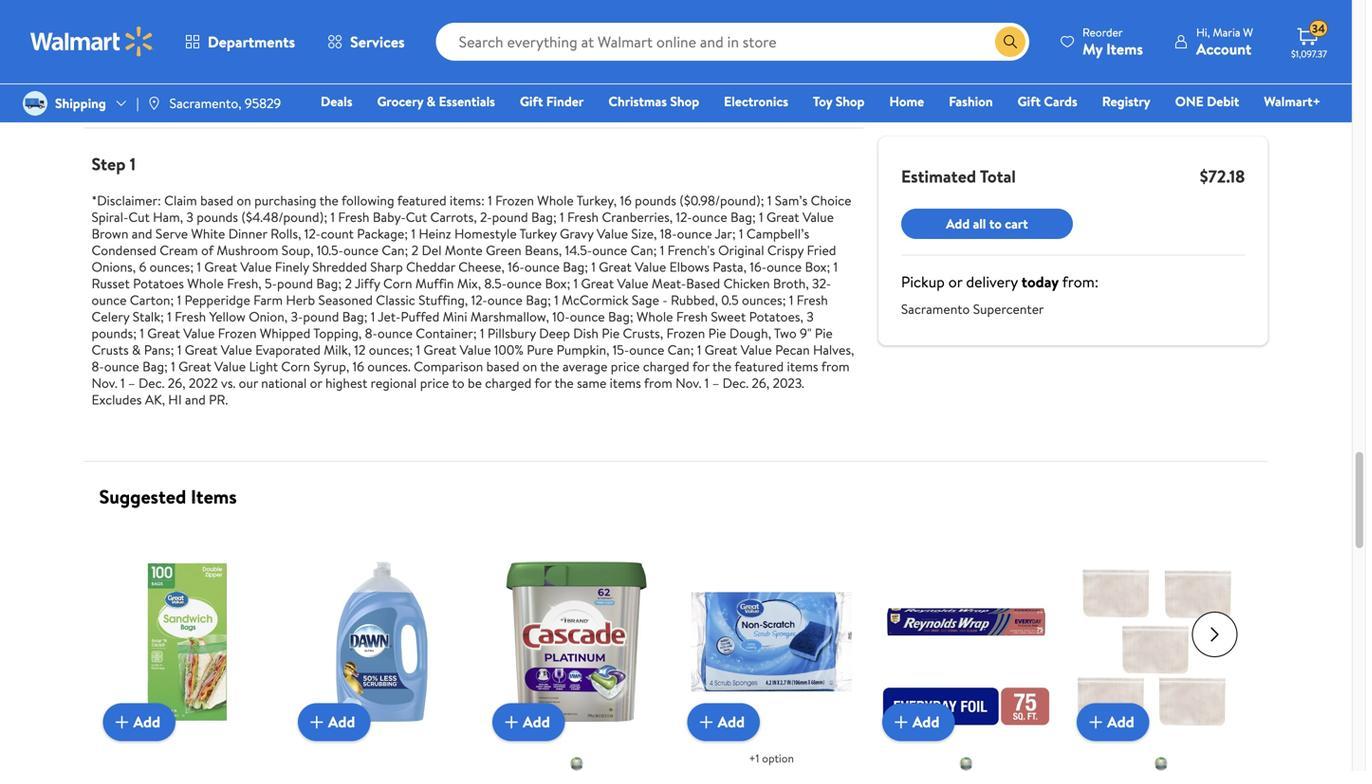 Task type: locate. For each thing, give the bounding box(es) containing it.
of
[[201, 241, 214, 259]]

1 dec. from the left
[[138, 374, 165, 392]]

container;
[[416, 324, 477, 342]]

0 horizontal spatial items
[[191, 483, 237, 510]]

2 shop from the left
[[836, 92, 865, 111]]

1 horizontal spatial or
[[948, 271, 962, 292]]

essentials
[[439, 92, 495, 111]]

*disclaimer:
[[92, 191, 161, 209]]

reorder my items
[[1083, 24, 1143, 59]]

3 right ham,
[[186, 208, 193, 226]]

items right suggested on the left bottom
[[191, 483, 237, 510]]

pickup
[[901, 271, 945, 292]]

shop
[[670, 92, 699, 111], [836, 92, 865, 111]]

bag; up 12
[[342, 307, 368, 326]]

to inside *disclaimer: claim based on purchasing the following featured items: 1 frozen whole turkey, 16 pounds ($0.98/pound); 1 sam's choice spiral-cut ham, 3 pounds ($4.48/pound); 1 fresh baby-cut carrots, 2-pound bag; 1 fresh cranberries, 12-ounce bag; 1 great value brown and serve white dinner rolls, 12-count package;  1 heinz homestyle turkey gravy value size, 18-ounce jar; 1 campbell's condensed cream of mushroom soup, 10.5-ounce can; 2 del monte green beans, 14.5-ounce can; 1 french's original crispy fried onions, 6 ounces; 1 great value finely shredded sharp cheddar cheese, 16-ounce bag; 1 great value elbows pasta, 16-ounce box; 1 russet potatoes whole fresh, 5-pound bag; 2 jiffy corn muffin mix, 8.5-ounce box; 1 great value meat-based chicken broth, 32- ounce carton; 1 pepperidge farm herb seasoned classic stuffing, 12-ounce bag; 1 mccormick sage - rubbed, 0.5 ounces; 1 fresh celery stalk; 1 fresh yellow onion, 3-pound bag; 1 jet-puffed mini marshmallow, 10-ounce bag; whole fresh sweet potatoes, 3 pounds; 1 great value frozen whipped topping, 8-ounce container; 1 pillsbury deep dish pie crusts, frozen pie dough, two 9" pie crusts & pans; 1 great value evaporated milk, 12 ounces; 1 great value 100% pure pumpkin, 15-ounce can; 1 great value pecan halves, 8-ounce bag; 1 great value light corn syrup, 16 ounces. comparison based on the average price charged for the featured items from nov. 1 – dec. 26, 2022 vs. our national or highest regional price to be charged for the same items from nov. 1 – dec. 26, 2023. excludes ak, hi and pr.
[[452, 374, 464, 392]]

gravy
[[560, 224, 594, 243]]

meat-
[[652, 274, 686, 293]]

pounds up of
[[197, 208, 238, 226]]

3 product group from the left
[[882, 520, 1050, 771]]

one debit
[[1175, 92, 1239, 111]]

mix,
[[457, 274, 481, 293]]

1 pie from the left
[[602, 324, 620, 342]]

1 vertical spatial and
[[185, 390, 206, 409]]

0 horizontal spatial featured
[[397, 191, 446, 209]]

– down 'sweet'
[[712, 374, 719, 392]]

2 product variant swatch image image from the left
[[959, 756, 974, 771]]

0.5
[[721, 291, 739, 309]]

2 horizontal spatial 12-
[[676, 208, 692, 226]]

chicken
[[723, 274, 770, 293]]

pillsbury
[[487, 324, 536, 342]]

dinner
[[228, 224, 267, 243]]

home
[[889, 92, 924, 111]]

1 vertical spatial featured
[[735, 357, 784, 376]]

cranberries,
[[602, 208, 673, 226]]

2 add to cart image from the left
[[695, 711, 718, 734]]

0 horizontal spatial or
[[310, 374, 322, 392]]

classic
[[376, 291, 415, 309]]

from
[[821, 357, 850, 376], [644, 374, 672, 392]]

dec. left hi on the left
[[138, 374, 165, 392]]

add button
[[103, 703, 176, 741], [298, 703, 370, 741], [493, 703, 565, 741], [687, 703, 760, 741], [882, 703, 955, 741], [1077, 703, 1150, 741]]

value left 'two'
[[741, 340, 772, 359]]

16- right 8.5-
[[508, 257, 525, 276]]

or inside *disclaimer: claim based on purchasing the following featured items: 1 frozen whole turkey, 16 pounds ($0.98/pound); 1 sam's choice spiral-cut ham, 3 pounds ($4.48/pound); 1 fresh baby-cut carrots, 2-pound bag; 1 fresh cranberries, 12-ounce bag; 1 great value brown and serve white dinner rolls, 12-count package;  1 heinz homestyle turkey gravy value size, 18-ounce jar; 1 campbell's condensed cream of mushroom soup, 10.5-ounce can; 2 del monte green beans, 14.5-ounce can; 1 french's original crispy fried onions, 6 ounces; 1 great value finely shredded sharp cheddar cheese, 16-ounce bag; 1 great value elbows pasta, 16-ounce box; 1 russet potatoes whole fresh, 5-pound bag; 2 jiffy corn muffin mix, 8.5-ounce box; 1 great value meat-based chicken broth, 32- ounce carton; 1 pepperidge farm herb seasoned classic stuffing, 12-ounce bag; 1 mccormick sage - rubbed, 0.5 ounces; 1 fresh celery stalk; 1 fresh yellow onion, 3-pound bag; 1 jet-puffed mini marshmallow, 10-ounce bag; whole fresh sweet potatoes, 3 pounds; 1 great value frozen whipped topping, 8-ounce container; 1 pillsbury deep dish pie crusts, frozen pie dough, two 9" pie crusts & pans; 1 great value evaporated milk, 12 ounces; 1 great value 100% pure pumpkin, 15-ounce can; 1 great value pecan halves, 8-ounce bag; 1 great value light corn syrup, 16 ounces. comparison based on the average price charged for the featured items from nov. 1 – dec. 26, 2022 vs. our national or highest regional price to be charged for the same items from nov. 1 – dec. 26, 2023. excludes ak, hi and pr.
[[310, 374, 322, 392]]

great down mini on the top of the page
[[424, 340, 456, 359]]

home link
[[881, 91, 933, 111]]

1 horizontal spatial items
[[787, 357, 818, 376]]

0 horizontal spatial 8-
[[92, 357, 104, 376]]

1 horizontal spatial dec.
[[723, 374, 749, 392]]

9"
[[800, 324, 812, 342]]

26, left 2022
[[168, 374, 185, 392]]

26, left 2023.
[[752, 374, 769, 392]]

0 horizontal spatial box;
[[545, 274, 570, 293]]

pie right dish
[[602, 324, 620, 342]]

1 vertical spatial pound
[[277, 274, 313, 293]]

shredded
[[312, 257, 367, 276]]

or
[[948, 271, 962, 292], [310, 374, 322, 392]]

crusts
[[92, 340, 129, 359]]

1 horizontal spatial –
[[712, 374, 719, 392]]

1 vertical spatial 2
[[345, 274, 352, 293]]

items
[[1106, 38, 1143, 59], [191, 483, 237, 510]]

 image
[[147, 96, 162, 111]]

1 horizontal spatial featured
[[735, 357, 784, 376]]

+1 option
[[749, 750, 794, 766]]

cheese,
[[458, 257, 505, 276]]

0 horizontal spatial to
[[452, 374, 464, 392]]

add button for the reynolds wrap everyday strength aluminum foil, 75 square feet image
[[882, 703, 955, 741]]

fresh left baby-
[[338, 208, 369, 226]]

0 horizontal spatial 16-
[[508, 257, 525, 276]]

add button for the dawn ultra dish soap dishwashing liquid, original scent, 70 fl oz "image"
[[298, 703, 370, 741]]

shop right the christmas in the top left of the page
[[670, 92, 699, 111]]

christmas
[[608, 92, 667, 111]]

green
[[486, 241, 522, 259]]

8- down pounds;
[[92, 357, 104, 376]]

value left 'light'
[[214, 357, 246, 376]]

1 horizontal spatial add to cart image
[[695, 711, 718, 734]]

1 horizontal spatial 26,
[[752, 374, 769, 392]]

5 add button from the left
[[882, 703, 955, 741]]

0 horizontal spatial dec.
[[138, 374, 165, 392]]

0 horizontal spatial product variant swatch image image
[[569, 756, 584, 771]]

0 horizontal spatial pie
[[602, 324, 620, 342]]

charged down crusts,
[[643, 357, 689, 376]]

reynolds wrap everyday strength aluminum foil, 75 square feet image
[[882, 558, 1050, 726]]

frozen right "2-"
[[495, 191, 534, 209]]

to inside button
[[989, 214, 1002, 233]]

3 pie from the left
[[815, 324, 833, 342]]

finely
[[275, 257, 309, 276]]

syrup,
[[313, 357, 349, 376]]

1 gift from the left
[[520, 92, 543, 111]]

add button for great value non-scratch scrub sponges, 4 count image
[[687, 703, 760, 741]]

on down pillsbury
[[523, 357, 537, 376]]

ounces; right 0.5
[[742, 291, 786, 309]]

corn right jiffy
[[383, 274, 412, 293]]

1 add to cart image from the left
[[111, 711, 133, 734]]

or right pickup
[[948, 271, 962, 292]]

0 horizontal spatial add to cart image
[[305, 711, 328, 734]]

1 add to cart image from the left
[[305, 711, 328, 734]]

bag; up 15-
[[608, 307, 633, 326]]

1 vertical spatial to
[[452, 374, 464, 392]]

0 vertical spatial 2
[[411, 241, 418, 259]]

0 vertical spatial featured
[[397, 191, 446, 209]]

topping,
[[313, 324, 362, 342]]

1 product variant swatch image image from the left
[[569, 756, 584, 771]]

0 vertical spatial 3
[[186, 208, 193, 226]]

2 horizontal spatial whole
[[637, 307, 673, 326]]

0 horizontal spatial &
[[132, 340, 141, 359]]

debit
[[1207, 92, 1239, 111]]

great down 'sweet'
[[705, 340, 737, 359]]

12- right rolls,
[[304, 224, 321, 243]]

from right pecan
[[821, 357, 850, 376]]

4 add button from the left
[[687, 703, 760, 741]]

russet
[[92, 274, 130, 293]]

gift left cards
[[1018, 92, 1041, 111]]

0 vertical spatial 16
[[620, 191, 632, 209]]

0 horizontal spatial and
[[132, 224, 152, 243]]

0 horizontal spatial 12-
[[304, 224, 321, 243]]

delivery
[[966, 271, 1018, 292]]

1 horizontal spatial and
[[185, 390, 206, 409]]

1 horizontal spatial &
[[427, 92, 436, 111]]

great
[[767, 208, 799, 226], [204, 257, 237, 276], [599, 257, 632, 276], [581, 274, 614, 293], [147, 324, 180, 342], [185, 340, 218, 359], [424, 340, 456, 359], [705, 340, 737, 359], [178, 357, 211, 376]]

box; right the crispy
[[805, 257, 830, 276]]

product group
[[493, 520, 661, 771], [687, 520, 856, 771], [882, 520, 1050, 771], [1077, 520, 1245, 771]]

value up vs.
[[221, 340, 252, 359]]

1 horizontal spatial product variant swatch image image
[[959, 756, 974, 771]]

0 horizontal spatial corn
[[281, 357, 310, 376]]

jar;
[[715, 224, 736, 243]]

fried
[[807, 241, 836, 259]]

1 horizontal spatial price
[[611, 357, 640, 376]]

charged down 100%
[[485, 374, 532, 392]]

0 horizontal spatial 2
[[345, 274, 352, 293]]

gift for gift finder
[[520, 92, 543, 111]]

pasta,
[[713, 257, 747, 276]]

0 vertical spatial based
[[200, 191, 233, 209]]

16- right pasta,
[[750, 257, 767, 276]]

add to cart image for the dawn ultra dish soap dishwashing liquid, original scent, 70 fl oz "image"
[[305, 711, 328, 734]]

2 left del at the left of page
[[411, 241, 418, 259]]

add
[[946, 214, 970, 233], [133, 712, 160, 732], [328, 712, 355, 732], [523, 712, 550, 732], [718, 712, 745, 732], [912, 712, 940, 732], [1107, 712, 1134, 732]]

value down pepperidge
[[183, 324, 215, 342]]

frozen down pepperidge
[[218, 324, 257, 342]]

all
[[973, 214, 986, 233]]

2 add button from the left
[[298, 703, 370, 741]]

bag; right herb
[[316, 274, 342, 293]]

1 vertical spatial 3
[[807, 307, 814, 326]]

to right all
[[989, 214, 1002, 233]]

rolls,
[[270, 224, 301, 243]]

walmart+ link
[[1255, 91, 1329, 111]]

1 vertical spatial on
[[523, 357, 537, 376]]

1 horizontal spatial can;
[[630, 241, 657, 259]]

1 add button from the left
[[103, 703, 176, 741]]

0 vertical spatial items
[[1106, 38, 1143, 59]]

add all to cart button
[[901, 209, 1073, 239]]

0 horizontal spatial charged
[[485, 374, 532, 392]]

0 horizontal spatial gift
[[520, 92, 543, 111]]

gift
[[520, 92, 543, 111], [1018, 92, 1041, 111]]

0 horizontal spatial 26,
[[168, 374, 185, 392]]

halves,
[[813, 340, 854, 359]]

3 add button from the left
[[493, 703, 565, 741]]

gift cards
[[1018, 92, 1077, 111]]

shop for toy shop
[[836, 92, 865, 111]]

two
[[774, 324, 797, 342]]

shop right toy
[[836, 92, 865, 111]]

1 cut from the left
[[128, 208, 150, 226]]

0 vertical spatial to
[[989, 214, 1002, 233]]

0 vertical spatial on
[[237, 191, 251, 209]]

the down deep on the top left
[[540, 357, 559, 376]]

1 horizontal spatial box;
[[805, 257, 830, 276]]

can; down baby-
[[382, 241, 408, 259]]

pound up green
[[492, 208, 528, 226]]

bag; up beans,
[[531, 208, 557, 226]]

add inside "add all to cart" button
[[946, 214, 970, 233]]

whole up 'turkey'
[[537, 191, 574, 209]]

can; right crusts,
[[668, 340, 694, 359]]

3 add to cart image from the left
[[890, 711, 912, 734]]

fashion link
[[940, 91, 1001, 111]]

2 vertical spatial pound
[[303, 307, 339, 326]]

1 horizontal spatial based
[[486, 357, 519, 376]]

1 nov. from the left
[[92, 374, 117, 392]]

based right the be
[[486, 357, 519, 376]]

deals
[[321, 92, 352, 111]]

items right my
[[1106, 38, 1143, 59]]

0 vertical spatial whole
[[537, 191, 574, 209]]

16-
[[508, 257, 525, 276], [750, 257, 767, 276]]

can; left 18-
[[630, 241, 657, 259]]

0 vertical spatial or
[[948, 271, 962, 292]]

1 vertical spatial &
[[132, 340, 141, 359]]

great down carton;
[[147, 324, 180, 342]]

value up "sage"
[[635, 257, 666, 276]]

0 vertical spatial corn
[[383, 274, 412, 293]]

pound up the "3-"
[[277, 274, 313, 293]]

16 right turkey,
[[620, 191, 632, 209]]

6
[[139, 257, 146, 276]]

add button for chamoist disposable frosted food sealed bag self sealing storage bag fruit preservation package image
[[1077, 703, 1150, 741]]

from down crusts,
[[644, 374, 672, 392]]

hi
[[168, 390, 182, 409]]

1 vertical spatial based
[[486, 357, 519, 376]]

2 gift from the left
[[1018, 92, 1041, 111]]

for down rubbed,
[[692, 357, 709, 376]]

add for the dawn ultra dish soap dishwashing liquid, original scent, 70 fl oz "image"
[[328, 712, 355, 732]]

ounce
[[692, 208, 727, 226], [677, 224, 712, 243], [343, 241, 379, 259], [592, 241, 627, 259], [525, 257, 560, 276], [767, 257, 802, 276], [507, 274, 542, 293], [92, 291, 127, 309], [487, 291, 523, 309], [570, 307, 605, 326], [377, 324, 413, 342], [629, 340, 664, 359], [104, 357, 139, 376]]

featured up the heinz
[[397, 191, 446, 209]]

nov. down rubbed,
[[676, 374, 701, 392]]

items down 9" in the right top of the page
[[787, 357, 818, 376]]

2 vertical spatial ounces;
[[369, 340, 413, 359]]

6 add button from the left
[[1077, 703, 1150, 741]]

turkey
[[520, 224, 557, 243]]

gift finder
[[520, 92, 584, 111]]

great down 14.5- at the top left
[[581, 274, 614, 293]]

pound up milk, on the left top of page
[[303, 307, 339, 326]]

1 horizontal spatial charged
[[643, 357, 689, 376]]

pie right 9" in the right top of the page
[[815, 324, 833, 342]]

estimated
[[901, 165, 976, 188]]

95829
[[245, 94, 281, 112]]

1 horizontal spatial 8-
[[365, 324, 377, 342]]

whole down meat-
[[637, 307, 673, 326]]

1 horizontal spatial nov.
[[676, 374, 701, 392]]

potatoes,
[[749, 307, 803, 326]]

1 horizontal spatial corn
[[383, 274, 412, 293]]

1 vertical spatial 16
[[353, 357, 364, 376]]

box; up 10-
[[545, 274, 570, 293]]

add to cart image
[[111, 711, 133, 734], [500, 711, 523, 734], [890, 711, 912, 734], [1084, 711, 1107, 734]]

or left highest
[[310, 374, 322, 392]]

cut up del at the left of page
[[406, 208, 427, 226]]

whole down of
[[187, 274, 224, 293]]

3 right 'two'
[[807, 307, 814, 326]]

add to cart image
[[305, 711, 328, 734], [695, 711, 718, 734]]

1 shop from the left
[[670, 92, 699, 111]]

12- up french's
[[676, 208, 692, 226]]

1 horizontal spatial gift
[[1018, 92, 1041, 111]]

and right hi on the left
[[185, 390, 206, 409]]

nov. down crusts
[[92, 374, 117, 392]]

value left size,
[[597, 224, 628, 243]]

value up the be
[[460, 340, 491, 359]]

8- left jet-
[[365, 324, 377, 342]]

frozen
[[495, 191, 534, 209], [218, 324, 257, 342], [666, 324, 705, 342]]

1 16- from the left
[[508, 257, 525, 276]]

3 product variant swatch image image from the left
[[1153, 756, 1169, 771]]

cut
[[128, 208, 150, 226], [406, 208, 427, 226]]

8.5-
[[484, 274, 507, 293]]

2 add to cart image from the left
[[500, 711, 523, 734]]

value
[[803, 208, 834, 226], [597, 224, 628, 243], [240, 257, 272, 276], [635, 257, 666, 276], [617, 274, 648, 293], [183, 324, 215, 342], [221, 340, 252, 359], [460, 340, 491, 359], [741, 340, 772, 359], [214, 357, 246, 376]]

1 horizontal spatial 16-
[[750, 257, 767, 276]]

1 product group from the left
[[493, 520, 661, 771]]

0 horizontal spatial nov.
[[92, 374, 117, 392]]

comparison
[[414, 357, 483, 376]]

supercenter
[[973, 300, 1044, 318]]

 image
[[23, 91, 47, 116]]

beans,
[[525, 241, 562, 259]]

spiral-
[[92, 208, 128, 226]]

gift finder link
[[511, 91, 592, 111]]

1 vertical spatial items
[[191, 483, 237, 510]]

electronics link
[[715, 91, 797, 111]]

dawn ultra dish soap dishwashing liquid, original scent, 70 fl oz image
[[298, 558, 466, 726]]

next slide for suggested items list image
[[1192, 612, 1238, 657]]

our
[[239, 374, 258, 392]]

0 horizontal spatial shop
[[670, 92, 699, 111]]

2 vertical spatial whole
[[637, 307, 673, 326]]

mini
[[443, 307, 467, 326]]

pickup or delivery today from: sacramento supercenter
[[901, 271, 1099, 318]]

2 horizontal spatial ounces;
[[742, 291, 786, 309]]

gift left finder
[[520, 92, 543, 111]]

pie left dough,
[[708, 324, 726, 342]]

to left the be
[[452, 374, 464, 392]]

ham,
[[153, 208, 183, 226]]

ounces.
[[367, 357, 411, 376]]

great up the crispy
[[767, 208, 799, 226]]

ounces; right 12
[[369, 340, 413, 359]]

1 horizontal spatial items
[[1106, 38, 1143, 59]]

1 horizontal spatial pie
[[708, 324, 726, 342]]

bag; up original
[[730, 208, 756, 226]]

& right grocery on the top
[[427, 92, 436, 111]]

and left serve
[[132, 224, 152, 243]]

bag; down gravy
[[563, 257, 588, 276]]

0 horizontal spatial whole
[[187, 274, 224, 293]]

product variant swatch image image
[[569, 756, 584, 771], [959, 756, 974, 771], [1153, 756, 1169, 771]]

gift cards link
[[1009, 91, 1086, 111]]

toy
[[813, 92, 832, 111]]

4 add to cart image from the left
[[1084, 711, 1107, 734]]

product variant swatch image image for add to cart image related to chamoist disposable frosted food sealed bag self sealing storage bag fruit preservation package image
[[1153, 756, 1169, 771]]

crusts,
[[623, 324, 663, 342]]

cut left ham,
[[128, 208, 150, 226]]

0 horizontal spatial ounces;
[[150, 257, 194, 276]]

featured down dough,
[[735, 357, 784, 376]]

price left the be
[[420, 374, 449, 392]]

for down pure
[[534, 374, 552, 392]]

2 left jiffy
[[345, 274, 352, 293]]

departments
[[208, 31, 295, 52]]

price right same
[[611, 357, 640, 376]]

& left pans;
[[132, 340, 141, 359]]

add for chamoist disposable frosted food sealed bag self sealing storage bag fruit preservation package image
[[1107, 712, 1134, 732]]

1 horizontal spatial to
[[989, 214, 1002, 233]]

12- right mini on the top of the page
[[471, 291, 487, 309]]

1 vertical spatial 8-
[[92, 357, 104, 376]]

– left ak,
[[128, 374, 135, 392]]

value up fried
[[803, 208, 834, 226]]



Task type: vqa. For each thing, say whether or not it's contained in the screenshot.
the 'on'
yes



Task type: describe. For each thing, give the bounding box(es) containing it.
1 vertical spatial ounces;
[[742, 291, 786, 309]]

add for great value non-scratch scrub sponges, 4 count image
[[718, 712, 745, 732]]

add to cart image for cascade platinum actionpacs dishwasher detergent, fresh scent, 62 count image
[[500, 711, 523, 734]]

& inside *disclaimer: claim based on purchasing the following featured items: 1 frozen whole turkey, 16 pounds ($0.98/pound); 1 sam's choice spiral-cut ham, 3 pounds ($4.48/pound); 1 fresh baby-cut carrots, 2-pound bag; 1 fresh cranberries, 12-ounce bag; 1 great value brown and serve white dinner rolls, 12-count package;  1 heinz homestyle turkey gravy value size, 18-ounce jar; 1 campbell's condensed cream of mushroom soup, 10.5-ounce can; 2 del monte green beans, 14.5-ounce can; 1 french's original crispy fried onions, 6 ounces; 1 great value finely shredded sharp cheddar cheese, 16-ounce bag; 1 great value elbows pasta, 16-ounce box; 1 russet potatoes whole fresh, 5-pound bag; 2 jiffy corn muffin mix, 8.5-ounce box; 1 great value meat-based chicken broth, 32- ounce carton; 1 pepperidge farm herb seasoned classic stuffing, 12-ounce bag; 1 mccormick sage - rubbed, 0.5 ounces; 1 fresh celery stalk; 1 fresh yellow onion, 3-pound bag; 1 jet-puffed mini marshmallow, 10-ounce bag; whole fresh sweet potatoes, 3 pounds; 1 great value frozen whipped topping, 8-ounce container; 1 pillsbury deep dish pie crusts, frozen pie dough, two 9" pie crusts & pans; 1 great value evaporated milk, 12 ounces; 1 great value 100% pure pumpkin, 15-ounce can; 1 great value pecan halves, 8-ounce bag; 1 great value light corn syrup, 16 ounces. comparison based on the average price charged for the featured items from nov. 1 – dec. 26, 2022 vs. our national or highest regional price to be charged for the same items from nov. 1 – dec. 26, 2023. excludes ak, hi and pr.
[[132, 340, 141, 359]]

add for the reynolds wrap everyday strength aluminum foil, 75 square feet image
[[912, 712, 940, 732]]

shipping
[[55, 94, 106, 112]]

1 horizontal spatial whole
[[537, 191, 574, 209]]

puffed
[[401, 307, 439, 326]]

original
[[718, 241, 764, 259]]

total
[[980, 165, 1016, 188]]

add all to cart
[[946, 214, 1028, 233]]

or inside pickup or delivery today from: sacramento supercenter
[[948, 271, 962, 292]]

evaporated
[[255, 340, 321, 359]]

toy shop link
[[805, 91, 873, 111]]

herb
[[286, 291, 315, 309]]

2 16- from the left
[[750, 257, 767, 276]]

muffin
[[415, 274, 454, 293]]

suggested items
[[99, 483, 237, 510]]

great up the mccormick
[[599, 257, 632, 276]]

services
[[350, 31, 405, 52]]

step
[[92, 152, 126, 176]]

onion,
[[249, 307, 288, 326]]

0 horizontal spatial can;
[[382, 241, 408, 259]]

0 horizontal spatial on
[[237, 191, 251, 209]]

elbows
[[669, 257, 710, 276]]

product variant swatch image image for cascade platinum actionpacs dishwasher detergent, fresh scent, 62 count image add to cart image
[[569, 756, 584, 771]]

mushroom
[[217, 241, 278, 259]]

farm
[[253, 291, 283, 309]]

3-
[[291, 307, 303, 326]]

carton;
[[130, 291, 174, 309]]

add for great value fresh seal double zipper sandwich bags, 100 count image
[[133, 712, 160, 732]]

1 26, from the left
[[168, 374, 185, 392]]

32-
[[812, 274, 831, 293]]

1 horizontal spatial ounces;
[[369, 340, 413, 359]]

pumpkin,
[[557, 340, 609, 359]]

deep
[[539, 324, 570, 342]]

2 – from the left
[[712, 374, 719, 392]]

registry link
[[1094, 91, 1159, 111]]

bag; left 10-
[[526, 291, 551, 309]]

vs.
[[221, 374, 236, 392]]

jiffy
[[355, 274, 380, 293]]

2 product group from the left
[[687, 520, 856, 771]]

1 horizontal spatial 12-
[[471, 291, 487, 309]]

add button for great value fresh seal double zipper sandwich bags, 100 count image
[[103, 703, 176, 741]]

electronics
[[724, 92, 788, 111]]

fresh left yellow
[[175, 307, 206, 326]]

suggested
[[99, 483, 186, 510]]

hi,
[[1196, 24, 1210, 40]]

4 product group from the left
[[1077, 520, 1245, 771]]

pecan
[[775, 340, 810, 359]]

sacramento
[[901, 300, 970, 318]]

0 horizontal spatial price
[[420, 374, 449, 392]]

$1,097.37
[[1291, 47, 1327, 60]]

1 horizontal spatial from
[[821, 357, 850, 376]]

0 vertical spatial 8-
[[365, 324, 377, 342]]

0 horizontal spatial for
[[534, 374, 552, 392]]

be
[[468, 374, 482, 392]]

dish
[[573, 324, 599, 342]]

gift for gift cards
[[1018, 92, 1041, 111]]

excludes
[[92, 390, 142, 409]]

walmart image
[[30, 27, 154, 57]]

great up pepperidge
[[204, 257, 237, 276]]

-
[[662, 291, 668, 309]]

chamoist disposable frosted food sealed bag self sealing storage bag fruit preservation package image
[[1077, 558, 1245, 726]]

0 vertical spatial ounces;
[[150, 257, 194, 276]]

highest
[[325, 374, 367, 392]]

sage
[[632, 291, 659, 309]]

add to cart image for great value non-scratch scrub sponges, 4 count image
[[695, 711, 718, 734]]

from:
[[1062, 271, 1099, 292]]

14.5-
[[565, 241, 592, 259]]

2 26, from the left
[[752, 374, 769, 392]]

items inside reorder my items
[[1106, 38, 1143, 59]]

search icon image
[[1003, 34, 1018, 49]]

w
[[1243, 24, 1253, 40]]

bag; up ak,
[[142, 357, 168, 376]]

the up count
[[319, 191, 339, 209]]

0 horizontal spatial from
[[644, 374, 672, 392]]

dough,
[[729, 324, 771, 342]]

0 horizontal spatial based
[[200, 191, 233, 209]]

+1
[[749, 750, 759, 766]]

homestyle
[[454, 224, 517, 243]]

2 dec. from the left
[[723, 374, 749, 392]]

serve
[[155, 224, 188, 243]]

claim
[[164, 191, 197, 209]]

add button for cascade platinum actionpacs dishwasher detergent, fresh scent, 62 count image
[[493, 703, 565, 741]]

regional
[[371, 374, 417, 392]]

stalk;
[[133, 307, 164, 326]]

departments button
[[169, 19, 311, 65]]

2 horizontal spatial can;
[[668, 340, 694, 359]]

0 vertical spatial &
[[427, 92, 436, 111]]

fresh right -
[[676, 307, 708, 326]]

great value fresh seal double zipper sandwich bags, 100 count image
[[103, 558, 271, 726]]

sacramento,
[[169, 94, 241, 112]]

finder
[[546, 92, 584, 111]]

estimated total
[[901, 165, 1016, 188]]

cards
[[1044, 92, 1077, 111]]

great value non-scratch scrub sponges, 4 count image
[[687, 558, 856, 726]]

1 – from the left
[[128, 374, 135, 392]]

deals link
[[312, 91, 361, 111]]

2 cut from the left
[[406, 208, 427, 226]]

product variant swatch image image for add to cart image corresponding to the reynolds wrap everyday strength aluminum foil, 75 square feet image
[[959, 756, 974, 771]]

national
[[261, 374, 307, 392]]

add to cart image for the reynolds wrap everyday strength aluminum foil, 75 square feet image
[[890, 711, 912, 734]]

0 horizontal spatial items
[[610, 374, 641, 392]]

2 horizontal spatial frozen
[[666, 324, 705, 342]]

baby-
[[373, 208, 406, 226]]

pounds;
[[92, 324, 137, 342]]

the down dough,
[[712, 357, 732, 376]]

Search search field
[[436, 23, 1029, 61]]

value left meat-
[[617, 274, 648, 293]]

light
[[249, 357, 278, 376]]

1 vertical spatial corn
[[281, 357, 310, 376]]

celery
[[92, 307, 129, 326]]

stuffing,
[[418, 291, 468, 309]]

fashion
[[949, 92, 993, 111]]

1 horizontal spatial on
[[523, 357, 537, 376]]

pepperidge
[[185, 291, 250, 309]]

0 horizontal spatial 16
[[353, 357, 364, 376]]

0 horizontal spatial 3
[[186, 208, 193, 226]]

grocery & essentials
[[377, 92, 495, 111]]

services button
[[311, 19, 421, 65]]

cheddar
[[406, 257, 455, 276]]

based
[[686, 274, 720, 293]]

($4.48/pound);
[[241, 208, 327, 226]]

0 horizontal spatial frozen
[[218, 324, 257, 342]]

0 horizontal spatial pounds
[[197, 208, 238, 226]]

following
[[342, 191, 394, 209]]

cascade platinum actionpacs dishwasher detergent, fresh scent, 62 count image
[[493, 558, 661, 726]]

pans;
[[144, 340, 174, 359]]

1 horizontal spatial frozen
[[495, 191, 534, 209]]

Walmart Site-Wide search field
[[436, 23, 1029, 61]]

2023.
[[773, 374, 804, 392]]

add for cascade platinum actionpacs dishwasher detergent, fresh scent, 62 count image
[[523, 712, 550, 732]]

shop for christmas shop
[[670, 92, 699, 111]]

1 horizontal spatial pounds
[[635, 191, 676, 209]]

|
[[136, 94, 139, 112]]

brown
[[92, 224, 128, 243]]

0 vertical spatial pound
[[492, 208, 528, 226]]

2 nov. from the left
[[676, 374, 701, 392]]

add to cart image for great value fresh seal double zipper sandwich bags, 100 count image
[[111, 711, 133, 734]]

reorder
[[1083, 24, 1123, 40]]

0 vertical spatial and
[[132, 224, 152, 243]]

value down dinner
[[240, 257, 272, 276]]

instructions
[[84, 82, 183, 108]]

choice
[[811, 191, 851, 209]]

great left vs.
[[178, 357, 211, 376]]

package;
[[357, 224, 408, 243]]

34
[[1312, 21, 1325, 37]]

12
[[354, 340, 366, 359]]

10-
[[552, 307, 570, 326]]

fresh up 9" in the right top of the page
[[797, 291, 828, 309]]

pure
[[527, 340, 553, 359]]

1 vertical spatial whole
[[187, 274, 224, 293]]

1 horizontal spatial for
[[692, 357, 709, 376]]

2 pie from the left
[[708, 324, 726, 342]]

registry
[[1102, 92, 1150, 111]]

condensed
[[92, 241, 156, 259]]

100%
[[494, 340, 524, 359]]

great up 2022
[[185, 340, 218, 359]]

onions,
[[92, 257, 136, 276]]

milk,
[[324, 340, 351, 359]]

1 horizontal spatial 2
[[411, 241, 418, 259]]

fresh up 14.5- at the top left
[[567, 208, 599, 226]]

the left same
[[555, 374, 574, 392]]

grocery & essentials link
[[369, 91, 504, 111]]

sacramento, 95829
[[169, 94, 281, 112]]

add to cart image for chamoist disposable frosted food sealed bag self sealing storage bag fruit preservation package image
[[1084, 711, 1107, 734]]



